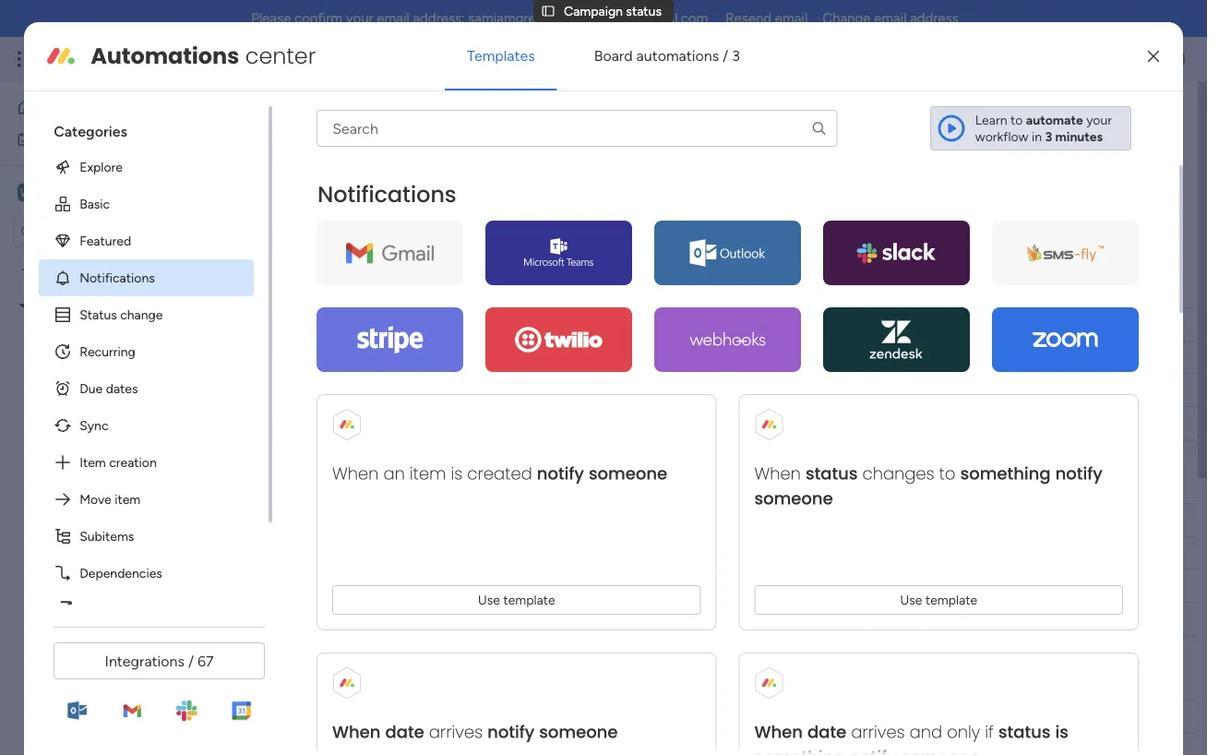 Task type: locate. For each thing, give the bounding box(es) containing it.
team
[[397, 169, 428, 185]]

3 email from the left
[[874, 10, 907, 27]]

help inside field
[[412, 277, 449, 301]]

3 account field from the top
[[734, 706, 792, 726]]

0 horizontal spatial item
[[115, 491, 141, 507]]

notifications up v2 search icon
[[318, 179, 457, 210]]

use template button for status
[[755, 585, 1124, 615]]

2 horizontal spatial item
[[423, 316, 449, 332]]

0 horizontal spatial use
[[478, 592, 500, 608]]

0 vertical spatial help
[[368, 136, 393, 152]]

0 horizontal spatial you
[[396, 136, 417, 152]]

1 horizontal spatial use
[[901, 592, 923, 608]]

item up click
[[423, 316, 449, 332]]

status
[[80, 307, 117, 322]]

1 vertical spatial help
[[412, 277, 449, 301]]

integrations / 67 button
[[54, 643, 265, 679]]

1 horizontal spatial date
[[808, 720, 847, 744]]

0 vertical spatial work
[[149, 48, 182, 69]]

categories list box
[[39, 106, 272, 628]]

you up the "team"
[[396, 136, 417, 152]]

featured
[[80, 233, 131, 249]]

board
[[594, 46, 633, 64]]

0 vertical spatial 3
[[732, 46, 740, 64]]

automations  center image
[[46, 41, 76, 71]]

2 goal from the top
[[1038, 708, 1065, 724]]

template for when
[[926, 592, 978, 608]]

template inside field
[[677, 277, 755, 301]]

email right resend
[[775, 10, 808, 27]]

minutes
[[1056, 129, 1103, 144]]

help right the tips
[[412, 277, 449, 301]]

2 use template button from the left
[[755, 585, 1124, 615]]

1 horizontal spatial you
[[453, 277, 484, 301]]

0 vertical spatial /
[[723, 46, 729, 64]]

1 audience field from the top
[[860, 314, 924, 335]]

0 horizontal spatial item
[[80, 454, 106, 470]]

1 date from the left
[[386, 720, 425, 744]]

2 vertical spatial item
[[80, 454, 106, 470]]

0 vertical spatial account field
[[734, 314, 792, 335]]

your right the track
[[619, 136, 644, 152]]

0 horizontal spatial help
[[368, 136, 393, 152]]

is right if
[[1056, 720, 1069, 744]]

is
[[451, 462, 463, 485], [1056, 720, 1069, 744]]

campaign status
[[564, 3, 662, 19], [281, 99, 475, 130], [64, 329, 161, 345]]

2 horizontal spatial /
[[1112, 107, 1117, 122]]

1 vertical spatial account field
[[734, 510, 792, 530]]

person
[[509, 218, 548, 234]]

item creation option
[[39, 444, 254, 481]]

0 horizontal spatial 3
[[732, 46, 740, 64]]

main table button
[[280, 162, 384, 192]]

change
[[823, 10, 871, 27]]

➡️
[[599, 350, 612, 366]]

help for will
[[368, 136, 393, 152]]

explore option
[[39, 148, 254, 185]]

you left the make
[[453, 277, 484, 301]]

0 vertical spatial campaign status
[[564, 3, 662, 19]]

3 minutes
[[1045, 129, 1103, 144]]

1 goal from the top
[[1038, 317, 1065, 332]]

learn
[[495, 350, 523, 366]]

2 horizontal spatial notify
[[1056, 462, 1103, 485]]

1 horizontal spatial email
[[775, 10, 808, 27]]

1 horizontal spatial workflow
[[976, 129, 1029, 144]]

0 vertical spatial audience
[[865, 317, 920, 332]]

you inside field
[[453, 277, 484, 301]]

Account field
[[734, 314, 792, 335], [734, 510, 792, 530], [734, 706, 792, 726]]

in down learn to automate
[[1032, 129, 1042, 144]]

someone inside when status changes   to something notify someone
[[755, 487, 833, 510]]

workflow inside button
[[753, 136, 806, 152]]

item for item
[[423, 316, 449, 332]]

0 vertical spatial someone
[[589, 462, 668, 485]]

1 vertical spatial audience field
[[860, 706, 924, 726]]

work right the monday
[[149, 48, 182, 69]]

/ left 1
[[1112, 107, 1117, 122]]

my work button
[[11, 124, 198, 154]]

3 down resend
[[732, 46, 740, 64]]

is left created
[[451, 462, 463, 485]]

use template for status
[[901, 592, 978, 608]]

when
[[332, 462, 379, 485], [755, 462, 801, 485], [332, 720, 381, 744], [755, 720, 803, 744]]

and up the 'team workload' at the left of page
[[420, 136, 442, 152]]

1 vertical spatial item
[[423, 316, 449, 332]]

1 vertical spatial is
[[1056, 720, 1069, 744]]

few tips to help you make the most of this template :)
[[318, 277, 772, 301]]

due
[[80, 381, 103, 396]]

work for my
[[62, 131, 90, 147]]

automations center
[[91, 40, 316, 71]]

table
[[339, 169, 370, 185]]

use template button
[[332, 585, 701, 615], [755, 585, 1124, 615]]

1 vertical spatial goal field
[[1034, 706, 1070, 726]]

2 vertical spatial campaign status
[[64, 329, 161, 345]]

0 horizontal spatial /
[[188, 652, 194, 670]]

workflow down learn
[[976, 129, 1029, 144]]

1 vertical spatial /
[[1112, 107, 1117, 122]]

2 arrives from the left
[[852, 720, 905, 744]]

1 horizontal spatial help
[[412, 277, 449, 301]]

0 horizontal spatial work
[[62, 131, 90, 147]]

when for when date arrives   and only if status is
[[755, 720, 803, 744]]

workload
[[432, 169, 484, 185]]

campaign
[[564, 3, 623, 19], [281, 99, 400, 130], [578, 317, 637, 332], [64, 329, 123, 345], [64, 361, 123, 376]]

1 horizontal spatial item
[[317, 218, 344, 234]]

campaign status up board
[[564, 3, 662, 19]]

notifications up marketing
[[80, 270, 155, 286]]

help inside button
[[368, 136, 393, 152]]

to inside when status changes   to something notify someone
[[940, 462, 956, 485]]

/ inside invite / 1 button
[[1112, 107, 1117, 122]]

2 vertical spatial account
[[738, 708, 788, 724]]

Search for a column type search field
[[317, 110, 838, 147]]

when date arrives notify someone
[[332, 720, 618, 744]]

2 email from the left
[[775, 10, 808, 27]]

due dates option
[[39, 370, 254, 407]]

Search field
[[414, 213, 469, 239]]

templates button
[[445, 33, 557, 77]]

item inside move item option
[[115, 491, 141, 507]]

2 audience from the top
[[865, 708, 920, 724]]

0 horizontal spatial arrives
[[429, 720, 483, 744]]

email
[[33, 298, 64, 313]]

status right if
[[999, 720, 1051, 744]]

item down sync
[[80, 454, 106, 470]]

1 vertical spatial notifications
[[80, 270, 155, 286]]

few
[[318, 277, 350, 301]]

0 vertical spatial goal field
[[1034, 314, 1070, 335]]

2 horizontal spatial email
[[874, 10, 907, 27]]

2 vertical spatial /
[[188, 652, 194, 670]]

notify for created
[[537, 462, 584, 485]]

1 audience from the top
[[865, 317, 920, 332]]

hi
[[349, 350, 362, 366]]

sync option
[[39, 407, 254, 444]]

2 account from the top
[[738, 512, 788, 528]]

owner
[[640, 317, 676, 332]]

resend
[[726, 10, 772, 27]]

1 vertical spatial item
[[115, 491, 141, 507]]

date
[[386, 720, 425, 744], [808, 720, 847, 744]]

see plans image
[[306, 48, 323, 70]]

list box
[[0, 255, 235, 633]]

your
[[346, 10, 374, 27], [1087, 112, 1112, 128], [445, 136, 471, 152], [619, 136, 644, 152]]

1 use from the left
[[478, 592, 500, 608]]

status left changes
[[806, 462, 858, 485]]

0 horizontal spatial template
[[504, 592, 556, 608]]

account
[[738, 317, 788, 332], [738, 512, 788, 528], [738, 708, 788, 724]]

2 date from the left
[[808, 720, 847, 744]]

this board will help you and your team plan, run, and track your entire campaign's workflow in one workspace.
[[282, 136, 912, 152]]

to inside field
[[390, 277, 407, 301]]

1 use template button from the left
[[332, 585, 701, 615]]

you
[[396, 136, 417, 152], [453, 277, 484, 301]]

1 horizontal spatial use template button
[[755, 585, 1124, 615]]

1 arrives from the left
[[429, 720, 483, 744]]

:)
[[759, 277, 772, 301]]

1 use template from the left
[[478, 592, 556, 608]]

your left team
[[445, 136, 471, 152]]

there!
[[365, 350, 399, 366]]

None search field
[[317, 110, 838, 147]]

item right an at bottom left
[[410, 462, 446, 485]]

1 horizontal spatial campaign status
[[281, 99, 475, 130]]

help right will on the left of page
[[368, 136, 393, 152]]

invite / 1 button
[[1042, 100, 1134, 129]]

1 horizontal spatial arrives
[[852, 720, 905, 744]]

0 horizontal spatial date
[[386, 720, 425, 744]]

option
[[0, 258, 235, 261]]

in left one
[[809, 136, 819, 152]]

1 vertical spatial account
[[738, 512, 788, 528]]

click
[[419, 350, 447, 366]]

when date arrives   and only if status is
[[755, 720, 1069, 744]]

1 account field from the top
[[734, 314, 792, 335]]

address
[[910, 10, 959, 27]]

your workflow in
[[976, 112, 1112, 144]]

/ inside board automations / 3 button
[[723, 46, 729, 64]]

1 vertical spatial work
[[62, 131, 90, 147]]

you for make
[[453, 277, 484, 301]]

when for when date arrives notify someone
[[332, 720, 381, 744]]

notifications
[[318, 179, 457, 210], [80, 270, 155, 286]]

/ down resend
[[723, 46, 729, 64]]

item right new on the left top of page
[[317, 218, 344, 234]]

0 vertical spatial item
[[317, 218, 344, 234]]

0 horizontal spatial in
[[809, 136, 819, 152]]

email left address:
[[377, 10, 410, 27]]

3 account from the top
[[738, 708, 788, 724]]

use template
[[478, 592, 556, 608], [901, 592, 978, 608]]

2 horizontal spatial template
[[926, 592, 978, 608]]

when inside when status changes   to something notify someone
[[755, 462, 801, 485]]

1 vertical spatial goal
[[1038, 708, 1065, 724]]

arrives
[[429, 720, 483, 744], [852, 720, 905, 744]]

to right the tips
[[390, 277, 407, 301]]

1 horizontal spatial use template
[[901, 592, 978, 608]]

campaign status down status change
[[64, 329, 161, 345]]

status inside when status changes   to something notify someone
[[806, 462, 858, 485]]

arrives for and
[[852, 720, 905, 744]]

1 vertical spatial you
[[453, 277, 484, 301]]

0 horizontal spatial workflow
[[753, 136, 806, 152]]

hi there! 👋  click here to learn how to start ➡️
[[349, 350, 612, 366]]

this
[[282, 136, 306, 152]]

learn to automate
[[976, 112, 1084, 128]]

item right the move
[[115, 491, 141, 507]]

change email address link
[[823, 10, 959, 27]]

item inside button
[[317, 218, 344, 234]]

1 horizontal spatial /
[[723, 46, 729, 64]]

2 audience field from the top
[[860, 706, 924, 726]]

this
[[642, 277, 673, 301]]

notify inside when status changes   to something notify someone
[[1056, 462, 1103, 485]]

1 horizontal spatial in
[[1032, 129, 1042, 144]]

to right changes
[[940, 462, 956, 485]]

workspace.
[[847, 136, 912, 152]]

work right my
[[62, 131, 90, 147]]

item inside option
[[80, 454, 106, 470]]

2 use from the left
[[901, 592, 923, 608]]

only
[[947, 720, 981, 744]]

status down the change
[[126, 329, 161, 345]]

use template button for notify
[[332, 585, 701, 615]]

0 vertical spatial audience field
[[860, 314, 924, 335]]

1 vertical spatial someone
[[755, 487, 833, 510]]

board
[[309, 136, 343, 152]]

arrow down image
[[630, 215, 652, 237]]

email right change
[[874, 10, 907, 27]]

move item option
[[39, 481, 254, 518]]

you inside button
[[396, 136, 417, 152]]

notify for something
[[1056, 462, 1103, 485]]

1 horizontal spatial notifications
[[318, 179, 457, 210]]

center
[[245, 40, 316, 71]]

status
[[626, 3, 662, 19], [406, 99, 475, 130], [126, 329, 161, 345], [806, 462, 858, 485], [999, 720, 1051, 744]]

tips
[[355, 277, 386, 301]]

0 horizontal spatial use template button
[[332, 585, 701, 615]]

1 horizontal spatial work
[[149, 48, 182, 69]]

work inside my work button
[[62, 131, 90, 147]]

2 use template from the left
[[901, 592, 978, 608]]

2 horizontal spatial campaign status
[[564, 3, 662, 19]]

0 vertical spatial goal
[[1038, 317, 1065, 332]]

templates
[[467, 46, 535, 64]]

0 horizontal spatial notifications
[[80, 270, 155, 286]]

campaign status up will on the left of page
[[281, 99, 475, 130]]

entire
[[648, 136, 681, 152]]

account for first account "field" from the bottom
[[738, 708, 788, 724]]

your left 1
[[1087, 112, 1112, 128]]

please confirm your email address: samiamgreeneggsnham27@gmail.com
[[251, 10, 708, 27]]

0 vertical spatial item
[[410, 462, 446, 485]]

1 vertical spatial audience
[[865, 708, 920, 724]]

/ inside integrations / 67 button
[[188, 652, 194, 670]]

0 horizontal spatial email
[[377, 10, 410, 27]]

template for when an item is created
[[504, 592, 556, 608]]

2 vertical spatial account field
[[734, 706, 792, 726]]

0 vertical spatial account
[[738, 317, 788, 332]]

Goal field
[[1034, 314, 1070, 335], [1034, 706, 1070, 726]]

1 horizontal spatial template
[[677, 277, 755, 301]]

activity button
[[947, 100, 1035, 129]]

please
[[251, 10, 291, 27]]

1 horizontal spatial notify
[[537, 462, 584, 485]]

public board image
[[40, 360, 57, 377]]

recurring option
[[39, 333, 254, 370]]

and right "run,"
[[562, 136, 583, 152]]

1 vertical spatial 3
[[1045, 129, 1053, 144]]

1 vertical spatial campaign status
[[281, 99, 475, 130]]

0 vertical spatial is
[[451, 462, 463, 485]]

workflow left search image
[[753, 136, 806, 152]]

0 vertical spatial you
[[396, 136, 417, 152]]

3
[[732, 46, 740, 64], [1045, 129, 1053, 144]]

email marketing
[[33, 298, 125, 313]]

3 down the automate
[[1045, 129, 1053, 144]]

3 inside button
[[732, 46, 740, 64]]

Audience field
[[860, 314, 924, 335], [860, 706, 924, 726]]

someone
[[589, 462, 668, 485], [755, 487, 833, 510], [540, 720, 618, 744]]

when status changes   to something notify someone
[[755, 462, 1103, 510]]

email for resend email
[[775, 10, 808, 27]]

green eggs and ham
[[43, 266, 166, 282]]

1 account from the top
[[738, 317, 788, 332]]

notifications inside option
[[80, 270, 155, 286]]

green
[[43, 266, 79, 282]]

audience for 2nd audience field
[[865, 708, 920, 724]]

search image
[[811, 120, 828, 136]]

this board will help you and your team plan, run, and track your entire campaign's workflow in one workspace. button
[[280, 133, 912, 155]]

/ left "67" on the left bottom
[[188, 652, 194, 670]]

0 horizontal spatial use template
[[478, 592, 556, 608]]

my
[[41, 131, 58, 147]]

👋
[[402, 350, 415, 366]]

categories heading
[[39, 106, 254, 148]]

0 horizontal spatial campaign status
[[64, 329, 161, 345]]

learn
[[976, 112, 1008, 128]]

67
[[198, 652, 214, 670]]

to
[[1011, 112, 1023, 128], [390, 277, 407, 301], [479, 350, 491, 366], [554, 350, 566, 366], [940, 462, 956, 485]]

if
[[985, 720, 994, 744]]



Task type: describe. For each thing, give the bounding box(es) containing it.
date for when date arrives notify someone
[[386, 720, 425, 744]]

status up team
[[406, 99, 475, 130]]

will
[[346, 136, 365, 152]]

show board description image
[[488, 105, 510, 124]]

1 horizontal spatial item
[[410, 462, 446, 485]]

workspace image
[[20, 182, 33, 203]]

1 goal field from the top
[[1034, 314, 1070, 335]]

use for notify
[[478, 592, 500, 608]]

dependencies option
[[39, 555, 254, 592]]

and left ham
[[114, 266, 136, 282]]

your inside "your workflow in"
[[1087, 112, 1112, 128]]

2 vertical spatial someone
[[540, 720, 618, 744]]

and left only
[[910, 720, 943, 744]]

here
[[450, 350, 476, 366]]

management
[[186, 48, 287, 69]]

recurring
[[80, 344, 135, 359]]

item for item creation
[[80, 454, 106, 470]]

when for when an item is created notify someone
[[332, 462, 379, 485]]

integrations / 67
[[105, 652, 214, 670]]

campaign ideas and requests
[[64, 361, 234, 376]]

workspace image
[[18, 182, 36, 203]]

new item
[[287, 218, 344, 234]]

samiamgreeneggsnham27@gmail.com
[[468, 10, 708, 27]]

2 goal field from the top
[[1034, 706, 1070, 726]]

the
[[542, 277, 569, 301]]

when an item is created notify someone
[[332, 462, 668, 485]]

new
[[287, 218, 314, 234]]

item creation
[[80, 454, 157, 470]]

workspace
[[86, 184, 161, 201]]

team
[[474, 136, 503, 152]]

v2 search image
[[400, 216, 414, 237]]

campaign owner
[[578, 317, 676, 332]]

Search in workspace field
[[39, 222, 154, 243]]

requests
[[184, 361, 234, 376]]

audience for 1st audience field
[[865, 317, 920, 332]]

person button
[[479, 211, 559, 241]]

Sent field
[[313, 668, 360, 692]]

account for third account "field" from the bottom of the page
[[738, 317, 788, 332]]

sam's
[[42, 184, 82, 201]]

and right ideas
[[159, 361, 181, 376]]

status up board automations / 3
[[626, 3, 662, 19]]

dates
[[106, 381, 138, 396]]

change
[[120, 307, 163, 322]]

subitems option
[[39, 518, 254, 555]]

angle down image
[[360, 219, 369, 233]]

team workload
[[397, 169, 484, 185]]

upcoming
[[318, 473, 405, 496]]

workflow inside "your workflow in"
[[976, 129, 1029, 144]]

monday
[[82, 48, 145, 69]]

status change option
[[39, 296, 254, 333]]

upcoming campaigns
[[318, 473, 507, 496]]

resend email link
[[726, 10, 808, 27]]

make
[[489, 277, 537, 301]]

Upcoming campaigns field
[[313, 473, 512, 497]]

select product image
[[17, 50, 35, 68]]

how
[[526, 350, 551, 366]]

Campaign owner field
[[573, 314, 681, 335]]

someone for when status changes   to something notify someone
[[755, 487, 833, 510]]

work for monday
[[149, 48, 182, 69]]

goal for second the goal field from the top
[[1038, 708, 1065, 724]]

new item button
[[280, 211, 351, 241]]

invite / 1
[[1076, 107, 1125, 122]]

filter
[[594, 218, 623, 234]]

main
[[308, 169, 336, 185]]

ham
[[139, 266, 166, 282]]

caret down image
[[19, 299, 27, 312]]

1 horizontal spatial is
[[1056, 720, 1069, 744]]

ideas
[[126, 361, 156, 376]]

you for and
[[396, 136, 417, 152]]

monday work management
[[82, 48, 287, 69]]

hide button
[[728, 211, 796, 241]]

in inside "your workflow in"
[[1032, 129, 1042, 144]]

/ for integrations / 67
[[188, 652, 194, 670]]

sort
[[687, 218, 712, 234]]

account for second account "field"
[[738, 512, 788, 528]]

notifications option
[[39, 259, 254, 296]]

categories
[[54, 122, 127, 140]]

an
[[384, 462, 405, 485]]

sent
[[318, 668, 355, 692]]

Few tips to help you make the most of this template :) field
[[313, 277, 776, 301]]

featured option
[[39, 222, 254, 259]]

sam green image
[[1156, 44, 1185, 74]]

sort button
[[658, 211, 723, 241]]

2 account field from the top
[[734, 510, 792, 530]]

hide
[[758, 218, 785, 234]]

created
[[468, 462, 533, 485]]

move item
[[80, 491, 141, 507]]

track
[[586, 136, 615, 152]]

to right learn
[[1011, 112, 1023, 128]]

explore
[[80, 159, 123, 175]]

basic
[[80, 196, 110, 212]]

to right how
[[554, 350, 566, 366]]

email for change email address
[[874, 10, 907, 27]]

move
[[80, 491, 111, 507]]

status inside list box
[[126, 329, 161, 345]]

integrations
[[105, 652, 185, 670]]

add to favorites image
[[519, 105, 538, 123]]

change email address
[[823, 10, 959, 27]]

Campaign status field
[[276, 99, 480, 130]]

1
[[1120, 107, 1125, 122]]

most
[[574, 277, 617, 301]]

due dates
[[80, 381, 138, 396]]

when for when status changes   to something notify someone
[[755, 462, 801, 485]]

automations
[[91, 40, 239, 71]]

your right confirm
[[346, 10, 374, 27]]

home button
[[11, 92, 198, 122]]

filter button
[[565, 211, 652, 241]]

subitems
[[80, 528, 134, 544]]

/ for invite / 1
[[1112, 107, 1117, 122]]

one
[[822, 136, 844, 152]]

basic option
[[39, 185, 254, 222]]

0 vertical spatial notifications
[[318, 179, 457, 210]]

date for when date arrives   and only if status is
[[808, 720, 847, 744]]

address:
[[413, 10, 465, 27]]

campaign inside campaign owner field
[[578, 317, 637, 332]]

to right here
[[479, 350, 491, 366]]

0 horizontal spatial notify
[[488, 720, 535, 744]]

list box containing green eggs and ham
[[0, 255, 235, 633]]

0 horizontal spatial is
[[451, 462, 463, 485]]

1 email from the left
[[377, 10, 410, 27]]

automate
[[1026, 112, 1084, 128]]

in inside button
[[809, 136, 819, 152]]

use for status
[[901, 592, 923, 608]]

eggs
[[82, 266, 111, 282]]

workspace selection element
[[18, 181, 162, 205]]

dependencies
[[80, 565, 162, 581]]

goal for 1st the goal field from the top
[[1038, 317, 1065, 332]]

use template for notify
[[478, 592, 556, 608]]

marketing
[[67, 298, 125, 313]]

campaign's
[[684, 136, 749, 152]]

1 horizontal spatial 3
[[1045, 129, 1053, 144]]

public board image
[[40, 328, 57, 346]]

arrives for notify
[[429, 720, 483, 744]]

help for to
[[412, 277, 449, 301]]

someone for when an item is created notify someone
[[589, 462, 668, 485]]

my work
[[41, 131, 90, 147]]

sync
[[80, 418, 108, 433]]



Task type: vqa. For each thing, say whether or not it's contained in the screenshot.
See corresponding to See plans
no



